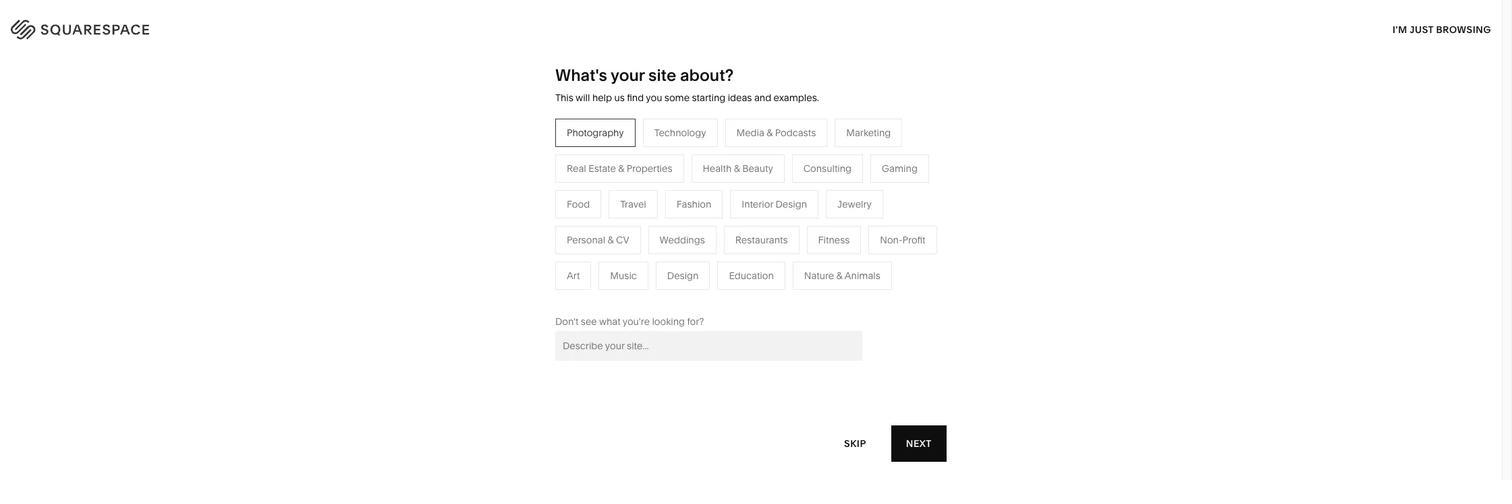 Task type: vqa. For each thing, say whether or not it's contained in the screenshot.
Templates link
no



Task type: locate. For each thing, give the bounding box(es) containing it.
personal
[[567, 234, 605, 246]]

0 vertical spatial weddings
[[660, 234, 705, 246]]

estate down weddings link
[[622, 289, 649, 301]]

Art radio
[[555, 262, 591, 290]]

& down and
[[767, 127, 773, 139]]

in
[[1475, 21, 1485, 33]]

0 vertical spatial properties
[[627, 162, 672, 175]]

media & podcasts down restaurants link
[[600, 228, 680, 240]]

1 vertical spatial animals
[[845, 270, 881, 282]]

media up beauty on the top of the page
[[737, 127, 764, 139]]

0 horizontal spatial non-
[[520, 248, 543, 260]]

Marketing radio
[[835, 119, 902, 147]]

find
[[627, 92, 644, 104]]

Nature & Animals radio
[[793, 262, 892, 290]]

media & podcasts inside option
[[737, 127, 816, 139]]

interior design
[[742, 198, 807, 210]]

fitness link
[[743, 228, 788, 240]]

media & podcasts down and
[[737, 127, 816, 139]]

looking
[[652, 316, 685, 328]]

& down fitness radio
[[836, 270, 843, 282]]

restaurants
[[600, 208, 653, 220], [735, 234, 788, 246]]

0 vertical spatial animals
[[783, 208, 819, 220]]

media
[[737, 127, 764, 139], [600, 228, 628, 240]]

1 vertical spatial real estate & properties
[[600, 289, 706, 301]]

animals
[[783, 208, 819, 220], [845, 270, 881, 282]]

cv
[[616, 234, 629, 246]]

0 horizontal spatial media
[[600, 228, 628, 240]]

weddings link
[[600, 268, 659, 281]]

1 horizontal spatial podcasts
[[775, 127, 816, 139]]

degraw image
[[571, 461, 931, 480]]

nature & animals
[[743, 208, 819, 220], [804, 270, 881, 282]]

fitness up nature & animals option
[[818, 234, 850, 246]]

ideas
[[728, 92, 752, 104]]

& right health
[[734, 162, 740, 175]]

1 horizontal spatial fitness
[[818, 234, 850, 246]]

1 horizontal spatial real
[[600, 289, 620, 301]]

estate up travel link
[[589, 162, 616, 175]]

podcasts down restaurants link
[[639, 228, 680, 240]]

0 horizontal spatial nature
[[743, 208, 773, 220]]

community & non-profits link
[[458, 248, 584, 260]]

weddings
[[660, 234, 705, 246], [600, 268, 646, 281]]

Don't see what you're looking for? field
[[555, 331, 862, 361]]

Interior Design radio
[[730, 190, 819, 218]]

restaurants down interior
[[735, 234, 788, 246]]

real inside option
[[567, 162, 586, 175]]

nature down home
[[743, 208, 773, 220]]

travel inside option
[[620, 198, 646, 210]]

1 horizontal spatial non-
[[880, 234, 903, 246]]

0 vertical spatial real estate & properties
[[567, 162, 672, 175]]

1 vertical spatial nature & animals
[[804, 270, 881, 282]]

properties
[[627, 162, 672, 175], [660, 289, 706, 301]]

1 vertical spatial design
[[667, 270, 699, 282]]

1 vertical spatial restaurants
[[735, 234, 788, 246]]

for?
[[687, 316, 704, 328]]

properties inside option
[[627, 162, 672, 175]]

squarespace logo link
[[27, 16, 319, 38]]

1 vertical spatial media & podcasts
[[600, 228, 680, 240]]

non- inside non-profit option
[[880, 234, 903, 246]]

estate
[[589, 162, 616, 175], [622, 289, 649, 301]]

0 vertical spatial real
[[567, 162, 586, 175]]

nature & animals down fitness radio
[[804, 270, 881, 282]]

media up the events
[[600, 228, 628, 240]]

1 vertical spatial weddings
[[600, 268, 646, 281]]

1 horizontal spatial design
[[776, 198, 807, 210]]

Fashion radio
[[665, 190, 723, 218]]

1 horizontal spatial nature
[[804, 270, 834, 282]]

media inside option
[[737, 127, 764, 139]]

0 horizontal spatial restaurants
[[600, 208, 653, 220]]

weddings down events link
[[600, 268, 646, 281]]

Restaurants radio
[[724, 226, 799, 254]]

nature & animals down the home & decor link
[[743, 208, 819, 220]]

real estate & properties inside option
[[567, 162, 672, 175]]

fashion
[[677, 198, 711, 210]]

1 vertical spatial real
[[600, 289, 620, 301]]

travel
[[600, 187, 626, 200], [620, 198, 646, 210]]

Personal & CV radio
[[555, 226, 641, 254]]

& down home & decor
[[775, 208, 781, 220]]

us
[[614, 92, 625, 104]]

1 horizontal spatial restaurants
[[735, 234, 788, 246]]

nature & animals inside option
[[804, 270, 881, 282]]

travel down real estate & properties option
[[600, 187, 626, 200]]

real estate & properties link
[[600, 289, 719, 301]]

1 horizontal spatial media & podcasts
[[737, 127, 816, 139]]

1 horizontal spatial animals
[[845, 270, 881, 282]]

this
[[555, 92, 574, 104]]

animals down decor
[[783, 208, 819, 220]]

starting
[[692, 92, 726, 104]]

i'm just browsing
[[1393, 23, 1491, 35]]

restaurants down travel link
[[600, 208, 653, 220]]

travel up media & podcasts link
[[620, 198, 646, 210]]

Jewelry radio
[[826, 190, 883, 218]]

1 horizontal spatial estate
[[622, 289, 649, 301]]

and
[[754, 92, 771, 104]]

don't
[[555, 316, 579, 328]]

log
[[1451, 21, 1472, 33]]

animals down fitness radio
[[845, 270, 881, 282]]

community
[[458, 248, 510, 260]]

0 horizontal spatial podcasts
[[639, 228, 680, 240]]

0 vertical spatial nature
[[743, 208, 773, 220]]

1 vertical spatial estate
[[622, 289, 649, 301]]

0 vertical spatial estate
[[589, 162, 616, 175]]

1 horizontal spatial media
[[737, 127, 764, 139]]

design
[[776, 198, 807, 210], [667, 270, 699, 282]]

& inside 'option'
[[734, 162, 740, 175]]

Photography radio
[[555, 119, 635, 147]]

events link
[[600, 248, 643, 260]]

nature
[[743, 208, 773, 220], [804, 270, 834, 282]]

Food radio
[[555, 190, 601, 218]]

non-profit
[[880, 234, 926, 246]]

jewelry
[[837, 198, 872, 210]]

real estate & properties up travel link
[[567, 162, 672, 175]]

0 vertical spatial media & podcasts
[[737, 127, 816, 139]]

properties up travel link
[[627, 162, 672, 175]]

nature down fitness radio
[[804, 270, 834, 282]]

podcasts
[[775, 127, 816, 139], [639, 228, 680, 240]]

0 vertical spatial design
[[776, 198, 807, 210]]

Real Estate & Properties radio
[[555, 154, 684, 183]]

&
[[767, 127, 773, 139], [618, 162, 624, 175], [734, 162, 740, 175], [772, 187, 778, 200], [775, 208, 781, 220], [630, 228, 637, 240], [608, 234, 614, 246], [512, 248, 518, 260], [836, 270, 843, 282], [652, 289, 658, 301]]

0 horizontal spatial estate
[[589, 162, 616, 175]]

1 vertical spatial nature
[[804, 270, 834, 282]]

log             in
[[1451, 21, 1485, 33]]

real up food radio at left
[[567, 162, 586, 175]]

0 horizontal spatial real
[[567, 162, 586, 175]]

profits
[[543, 248, 571, 260]]

home
[[743, 187, 770, 200]]

fitness down interior
[[743, 228, 774, 240]]

skip
[[844, 438, 866, 450]]

squarespace logo image
[[27, 16, 177, 38]]

0 horizontal spatial animals
[[783, 208, 819, 220]]

properties up for?
[[660, 289, 706, 301]]

real
[[567, 162, 586, 175], [600, 289, 620, 301]]

real estate & properties down weddings link
[[600, 289, 706, 301]]

0 vertical spatial podcasts
[[775, 127, 816, 139]]

0 vertical spatial media
[[737, 127, 764, 139]]

weddings up design radio
[[660, 234, 705, 246]]

real estate & properties
[[567, 162, 672, 175], [600, 289, 706, 301]]

you're
[[623, 316, 650, 328]]

0 vertical spatial restaurants
[[600, 208, 653, 220]]

0 horizontal spatial design
[[667, 270, 699, 282]]

podcasts inside option
[[775, 127, 816, 139]]

real down music
[[600, 289, 620, 301]]

0 vertical spatial non-
[[880, 234, 903, 246]]

podcasts down "examples."
[[775, 127, 816, 139]]

community & non-profits
[[458, 248, 571, 260]]

don't see what you're looking for?
[[555, 316, 704, 328]]

see
[[581, 316, 597, 328]]

fitness
[[743, 228, 774, 240], [818, 234, 850, 246]]

media & podcasts
[[737, 127, 816, 139], [600, 228, 680, 240]]

non-
[[880, 234, 903, 246], [520, 248, 543, 260]]

1 horizontal spatial weddings
[[660, 234, 705, 246]]



Task type: describe. For each thing, give the bounding box(es) containing it.
what
[[599, 316, 621, 328]]

i'm just browsing link
[[1393, 11, 1491, 48]]

Technology radio
[[643, 119, 718, 147]]

your
[[611, 65, 645, 85]]

consulting
[[803, 162, 852, 175]]

will
[[576, 92, 590, 104]]

what's
[[555, 65, 607, 85]]

0 vertical spatial nature & animals
[[743, 208, 819, 220]]

decor
[[781, 187, 808, 200]]

technology
[[654, 127, 706, 139]]

skip button
[[829, 425, 881, 463]]

art
[[567, 270, 580, 282]]

restaurants link
[[600, 208, 666, 220]]

examples.
[[774, 92, 819, 104]]

you
[[646, 92, 662, 104]]

Weddings radio
[[648, 226, 717, 254]]

home & decor link
[[743, 187, 821, 200]]

degraw element
[[571, 461, 931, 480]]

0 horizontal spatial fitness
[[743, 228, 774, 240]]

education
[[729, 270, 774, 282]]

0 horizontal spatial media & podcasts
[[600, 228, 680, 240]]

Non-Profit radio
[[869, 226, 937, 254]]

what's your site about? this will help us find you some starting ideas and examples.
[[555, 65, 819, 104]]

next
[[906, 438, 932, 450]]

Music radio
[[599, 262, 648, 290]]

& right the cv
[[630, 228, 637, 240]]

i'm
[[1393, 23, 1407, 35]]

about?
[[680, 65, 734, 85]]

health & beauty
[[703, 162, 773, 175]]

beauty
[[742, 162, 773, 175]]

Fitness radio
[[807, 226, 861, 254]]

home & decor
[[743, 187, 808, 200]]

animals inside nature & animals option
[[845, 270, 881, 282]]

media & podcasts link
[[600, 228, 693, 240]]

log             in link
[[1451, 21, 1485, 33]]

photography
[[567, 127, 624, 139]]

nature & animals link
[[743, 208, 833, 220]]

fitness inside radio
[[818, 234, 850, 246]]

personal & cv
[[567, 234, 629, 246]]

& left the cv
[[608, 234, 614, 246]]

Gaming radio
[[871, 154, 929, 183]]

1 vertical spatial properties
[[660, 289, 706, 301]]

events
[[600, 248, 630, 260]]

next button
[[891, 426, 947, 462]]

Education radio
[[718, 262, 785, 290]]

1 vertical spatial podcasts
[[639, 228, 680, 240]]

browsing
[[1436, 23, 1491, 35]]

& up looking
[[652, 289, 658, 301]]

1 vertical spatial media
[[600, 228, 628, 240]]

gaming
[[882, 162, 918, 175]]

travel link
[[600, 187, 640, 200]]

marketing
[[846, 127, 891, 139]]

& right home
[[772, 187, 778, 200]]

help
[[592, 92, 612, 104]]

1 vertical spatial non-
[[520, 248, 543, 260]]

some
[[665, 92, 690, 104]]

Media & Podcasts radio
[[725, 119, 827, 147]]

weddings inside option
[[660, 234, 705, 246]]

profit
[[903, 234, 926, 246]]

nature inside nature & animals option
[[804, 270, 834, 282]]

estate inside option
[[589, 162, 616, 175]]

0 horizontal spatial weddings
[[600, 268, 646, 281]]

Consulting radio
[[792, 154, 863, 183]]

Health & Beauty radio
[[691, 154, 785, 183]]

interior
[[742, 198, 773, 210]]

Travel radio
[[609, 190, 658, 218]]

music
[[610, 270, 637, 282]]

just
[[1410, 23, 1434, 35]]

& right community
[[512, 248, 518, 260]]

restaurants inside restaurants option
[[735, 234, 788, 246]]

& up travel link
[[618, 162, 624, 175]]

Design radio
[[656, 262, 710, 290]]

food
[[567, 198, 590, 210]]

health
[[703, 162, 732, 175]]

site
[[649, 65, 676, 85]]



